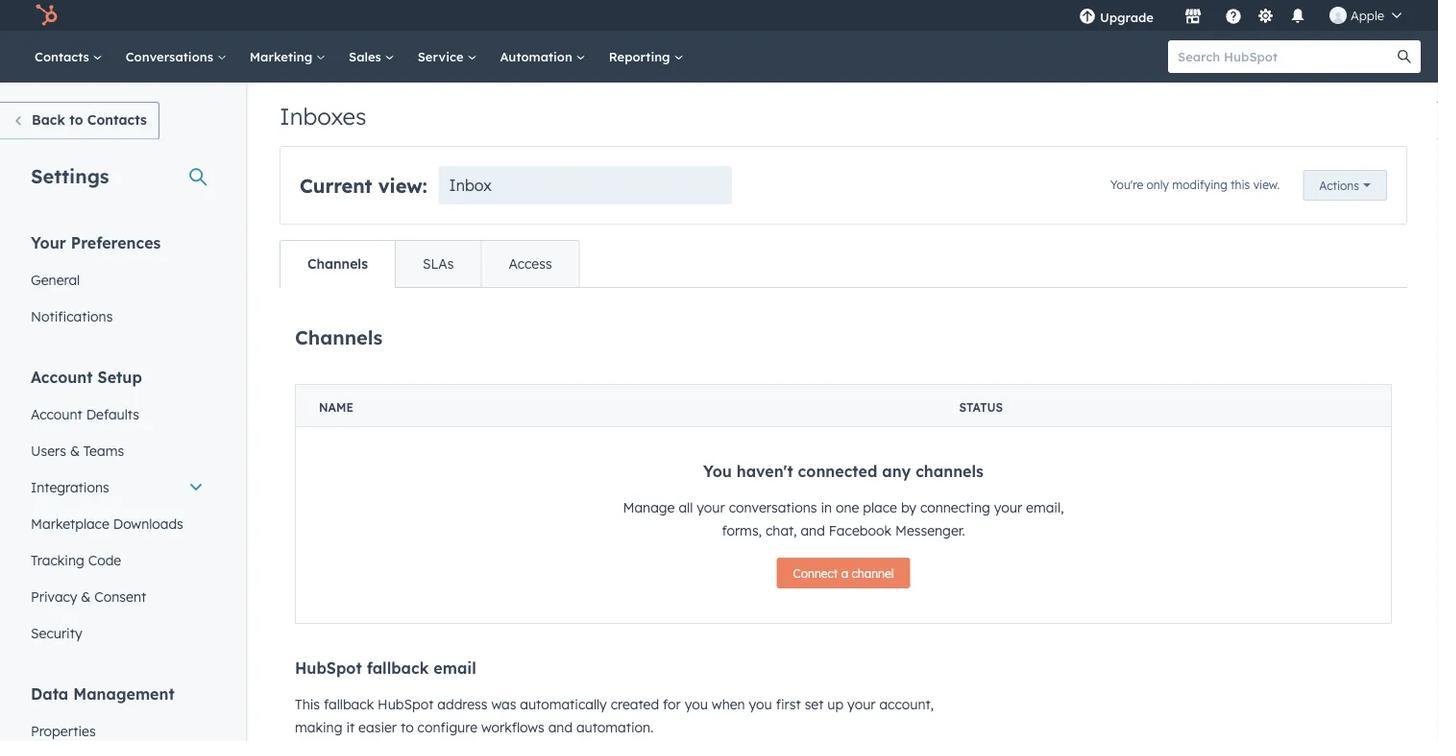 Task type: vqa. For each thing, say whether or not it's contained in the screenshot.
You're only modifying this view. on the top of page
yes



Task type: describe. For each thing, give the bounding box(es) containing it.
management
[[73, 684, 175, 704]]

you're only modifying this view.
[[1110, 177, 1280, 192]]

data
[[31, 684, 68, 704]]

account defaults
[[31, 406, 139, 423]]

& for users
[[70, 442, 80, 459]]

hubspot link
[[23, 4, 72, 27]]

messenger.
[[895, 523, 965, 539]]

automation
[[500, 49, 576, 64]]

to inside "this fallback hubspot address was automatically created for you when you first set up your account, making it easier to configure workflows and automation."
[[401, 720, 414, 736]]

security
[[31, 625, 82, 642]]

0 vertical spatial hubspot
[[295, 659, 362, 678]]

settings image
[[1257, 8, 1274, 25]]

code
[[88, 552, 121, 569]]

notifications button
[[1282, 0, 1314, 31]]

account for account setup
[[31, 367, 93, 387]]

inboxes
[[280, 102, 367, 131]]

security link
[[19, 615, 215, 652]]

2 horizontal spatial your
[[994, 500, 1022, 516]]

a
[[841, 566, 848, 581]]

your preferences element
[[19, 232, 215, 335]]

it
[[346, 720, 355, 736]]

all
[[679, 500, 693, 516]]

privacy & consent
[[31, 588, 146, 605]]

search image
[[1398, 50, 1411, 63]]

current view:
[[300, 173, 427, 197]]

was
[[491, 697, 516, 713]]

help button
[[1217, 0, 1250, 31]]

facebook
[[829, 523, 892, 539]]

channels link
[[281, 241, 395, 287]]

this fallback hubspot address was automatically created for you when you first set up your account, making it easier to configure workflows and automation.
[[295, 697, 934, 736]]

defaults
[[86, 406, 139, 423]]

making
[[295, 720, 342, 736]]

settings
[[31, 164, 109, 188]]

teams
[[83, 442, 124, 459]]

notifications
[[31, 308, 113, 325]]

first
[[776, 697, 801, 713]]

your inside "this fallback hubspot address was automatically created for you when you first set up your account, making it easier to configure workflows and automation."
[[847, 697, 876, 713]]

you haven't connected any channels
[[703, 462, 984, 481]]

apple button
[[1318, 0, 1413, 31]]

access
[[509, 256, 552, 272]]

account defaults link
[[19, 396, 215, 433]]

manage all your conversations in one place by connecting your email, forms, chat, and facebook messenger.
[[623, 500, 1064, 539]]

configure
[[417, 720, 477, 736]]

fallback for email
[[367, 659, 429, 678]]

channels tab panel
[[280, 287, 1407, 742]]

place
[[863, 500, 897, 516]]

account setup element
[[19, 367, 215, 652]]

tracking
[[31, 552, 84, 569]]

hubspot inside "this fallback hubspot address was automatically created for you when you first set up your account, making it easier to configure workflows and automation."
[[378, 697, 434, 713]]

inbox button
[[439, 166, 732, 205]]

manage
[[623, 500, 675, 516]]

connect a channel
[[793, 566, 894, 581]]

hubspot image
[[35, 4, 58, 27]]

upgrade image
[[1079, 9, 1096, 26]]

& for privacy
[[81, 588, 91, 605]]

tracking code
[[31, 552, 121, 569]]

hubspot fallback email
[[295, 659, 476, 678]]

upgrade
[[1100, 9, 1154, 25]]

channels for the "channels" link
[[307, 256, 368, 272]]

and inside manage all your conversations in one place by connecting your email, forms, chat, and facebook messenger.
[[801, 523, 825, 539]]

menu containing apple
[[1065, 0, 1415, 31]]

automatically
[[520, 697, 607, 713]]

you
[[703, 462, 732, 481]]

privacy & consent link
[[19, 579, 215, 615]]

fallback for hubspot
[[324, 697, 374, 713]]

sales link
[[337, 31, 406, 83]]

in
[[821, 500, 832, 516]]

bob builder image
[[1330, 7, 1347, 24]]

0 vertical spatial contacts
[[35, 49, 93, 64]]

for
[[663, 697, 681, 713]]

set
[[805, 697, 824, 713]]

and inside "this fallback hubspot address was automatically created for you when you first set up your account, making it easier to configure workflows and automation."
[[548, 720, 573, 736]]

channel
[[852, 566, 894, 581]]



Task type: locate. For each thing, give the bounding box(es) containing it.
preferences
[[71, 233, 161, 252]]

1 horizontal spatial hubspot
[[378, 697, 434, 713]]

tab list containing channels
[[280, 240, 580, 288]]

current
[[300, 173, 372, 197]]

chat,
[[766, 523, 797, 539]]

0 horizontal spatial &
[[70, 442, 80, 459]]

marketing
[[250, 49, 316, 64]]

channels down current
[[307, 256, 368, 272]]

connect
[[793, 566, 838, 581]]

fallback left 'email'
[[367, 659, 429, 678]]

integrations button
[[19, 469, 215, 506]]

any
[[882, 462, 911, 481]]

name
[[319, 401, 353, 415]]

1 vertical spatial channels
[[295, 325, 383, 349]]

your right up
[[847, 697, 876, 713]]

access link
[[481, 241, 579, 287]]

reporting link
[[597, 31, 695, 83]]

marketplace downloads link
[[19, 506, 215, 542]]

Search HubSpot search field
[[1168, 40, 1404, 73]]

1 you from the left
[[685, 697, 708, 713]]

1 horizontal spatial your
[[847, 697, 876, 713]]

sales
[[349, 49, 385, 64]]

you left first at the right bottom
[[749, 697, 772, 713]]

account setup
[[31, 367, 142, 387]]

consent
[[94, 588, 146, 605]]

you right for
[[685, 697, 708, 713]]

1 horizontal spatial &
[[81, 588, 91, 605]]

and down the automatically
[[548, 720, 573, 736]]

only
[[1147, 177, 1169, 192]]

0 vertical spatial and
[[801, 523, 825, 539]]

1 vertical spatial hubspot
[[378, 697, 434, 713]]

data management element
[[19, 684, 215, 742]]

1 horizontal spatial to
[[401, 720, 414, 736]]

workflows
[[481, 720, 544, 736]]

account up account defaults
[[31, 367, 93, 387]]

forms,
[[722, 523, 762, 539]]

& inside privacy & consent link
[[81, 588, 91, 605]]

2 you from the left
[[749, 697, 772, 713]]

0 horizontal spatial and
[[548, 720, 573, 736]]

2 account from the top
[[31, 406, 82, 423]]

back
[[32, 111, 65, 128]]

marketplace downloads
[[31, 515, 183, 532]]

1 vertical spatial account
[[31, 406, 82, 423]]

marketplaces button
[[1173, 0, 1213, 31]]

1 vertical spatial fallback
[[324, 697, 374, 713]]

view.
[[1253, 177, 1280, 192]]

inbox
[[449, 176, 492, 195]]

properties
[[31, 723, 96, 740]]

0 vertical spatial account
[[31, 367, 93, 387]]

& right privacy on the bottom left
[[81, 588, 91, 605]]

1 horizontal spatial you
[[749, 697, 772, 713]]

tab list
[[280, 240, 580, 288]]

conversations
[[126, 49, 217, 64]]

marketplace
[[31, 515, 109, 532]]

connect a channel button
[[777, 558, 910, 589]]

your
[[697, 500, 725, 516], [994, 500, 1022, 516], [847, 697, 876, 713]]

you're
[[1110, 177, 1143, 192]]

notifications image
[[1289, 9, 1307, 26]]

to right back
[[69, 111, 83, 128]]

help image
[[1225, 9, 1242, 26]]

one
[[836, 500, 859, 516]]

marketplaces image
[[1185, 9, 1202, 26]]

this
[[295, 697, 320, 713]]

contacts inside "link"
[[87, 111, 147, 128]]

email
[[434, 659, 476, 678]]

& right users
[[70, 442, 80, 459]]

settings link
[[1254, 5, 1278, 25]]

account,
[[879, 697, 934, 713]]

account up users
[[31, 406, 82, 423]]

channels up the name
[[295, 325, 383, 349]]

1 account from the top
[[31, 367, 93, 387]]

general
[[31, 271, 80, 288]]

0 vertical spatial fallback
[[367, 659, 429, 678]]

hubspot up this
[[295, 659, 362, 678]]

1 vertical spatial and
[[548, 720, 573, 736]]

setup
[[98, 367, 142, 387]]

slas
[[423, 256, 454, 272]]

channels for the channels tab panel
[[295, 325, 383, 349]]

slas link
[[395, 241, 481, 287]]

up
[[827, 697, 844, 713]]

0 vertical spatial channels
[[307, 256, 368, 272]]

haven't
[[737, 462, 793, 481]]

your preferences
[[31, 233, 161, 252]]

fallback up it
[[324, 697, 374, 713]]

conversations
[[729, 500, 817, 516]]

&
[[70, 442, 80, 459], [81, 588, 91, 605]]

privacy
[[31, 588, 77, 605]]

to right easier
[[401, 720, 414, 736]]

modifying
[[1172, 177, 1227, 192]]

contacts down hubspot link
[[35, 49, 93, 64]]

1 vertical spatial contacts
[[87, 111, 147, 128]]

easier
[[358, 720, 397, 736]]

reporting
[[609, 49, 674, 64]]

menu
[[1065, 0, 1415, 31]]

users & teams
[[31, 442, 124, 459]]

0 vertical spatial to
[[69, 111, 83, 128]]

hubspot up easier
[[378, 697, 434, 713]]

conversations link
[[114, 31, 238, 83]]

automation.
[[576, 720, 654, 736]]

contacts
[[35, 49, 93, 64], [87, 111, 147, 128]]

when
[[712, 697, 745, 713]]

users & teams link
[[19, 433, 215, 469]]

properties link
[[19, 713, 215, 742]]

0 horizontal spatial to
[[69, 111, 83, 128]]

0 horizontal spatial hubspot
[[295, 659, 362, 678]]

data management
[[31, 684, 175, 704]]

users
[[31, 442, 66, 459]]

service
[[418, 49, 467, 64]]

to inside "link"
[[69, 111, 83, 128]]

integrations
[[31, 479, 109, 496]]

automation link
[[488, 31, 597, 83]]

back to contacts
[[32, 111, 147, 128]]

downloads
[[113, 515, 183, 532]]

marketing link
[[238, 31, 337, 83]]

back to contacts link
[[0, 102, 159, 140]]

view:
[[378, 173, 427, 197]]

actions button
[[1303, 170, 1387, 201]]

you
[[685, 697, 708, 713], [749, 697, 772, 713]]

1 vertical spatial to
[[401, 720, 414, 736]]

general link
[[19, 262, 215, 298]]

0 horizontal spatial you
[[685, 697, 708, 713]]

channels
[[916, 462, 984, 481]]

service link
[[406, 31, 488, 83]]

1 horizontal spatial and
[[801, 523, 825, 539]]

contacts right back
[[87, 111, 147, 128]]

and down in
[[801, 523, 825, 539]]

0 vertical spatial &
[[70, 442, 80, 459]]

channels inside tab panel
[[295, 325, 383, 349]]

1 vertical spatial &
[[81, 588, 91, 605]]

0 horizontal spatial your
[[697, 500, 725, 516]]

menu item
[[1167, 0, 1171, 31]]

& inside users & teams link
[[70, 442, 80, 459]]

actions
[[1319, 178, 1359, 193]]

your left email,
[[994, 500, 1022, 516]]

your right all
[[697, 500, 725, 516]]

email,
[[1026, 500, 1064, 516]]

created
[[611, 697, 659, 713]]

status
[[959, 401, 1003, 415]]

fallback inside "this fallback hubspot address was automatically created for you when you first set up your account, making it easier to configure workflows and automation."
[[324, 697, 374, 713]]

notifications link
[[19, 298, 215, 335]]

tracking code link
[[19, 542, 215, 579]]

account for account defaults
[[31, 406, 82, 423]]



